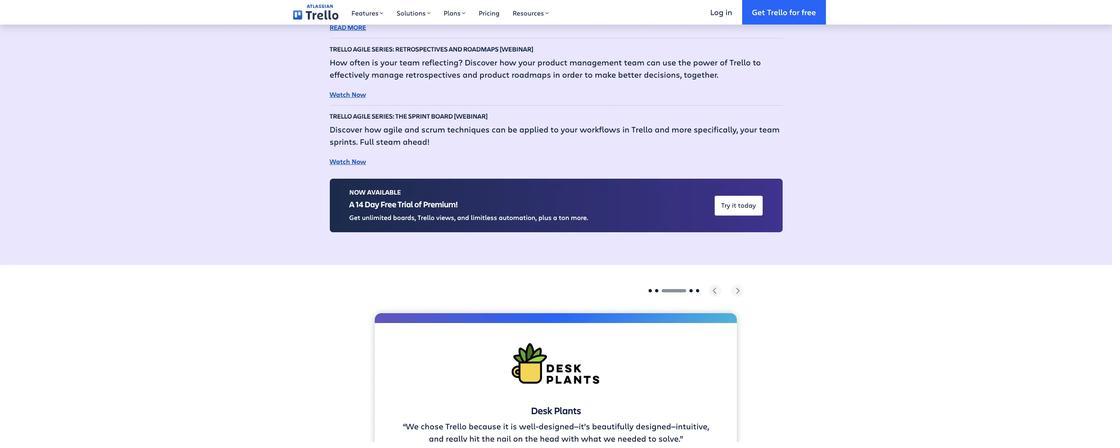 Task type: locate. For each thing, give the bounding box(es) containing it.
designed—it's
[[539, 421, 590, 432]]

get inside get ahead of your competition by prioritizing and planning your product roadmap in trello. doing so will ensure your team builds the features that matter most, and ultimately enable you to achieve product excellence.
[[330, 0, 344, 0]]

1 vertical spatial watch now
[[330, 157, 366, 166]]

read more
[[330, 23, 366, 31]]

get for get trello for free
[[752, 7, 766, 17]]

get for get ahead of your competition by prioritizing and planning your product roadmap in trello. doing so will ensure your team builds the features that matter most, and ultimately enable you to achieve product excellence.
[[330, 0, 344, 0]]

of inside the trello agile series: retrospectives and roadmaps [webinar] how often is your team reflecting? discover how your product management team can use the power of trello to effectively manage retrospectives and product roadmaps in order to make better decisions, together.
[[720, 57, 728, 68]]

ahead
[[346, 0, 370, 0]]

1 agile from the top
[[353, 44, 371, 53]]

series: up manage
[[372, 44, 394, 53]]

team inside trello agile series: the sprint board [webinar] discover how agile and scrum techniques can be applied to your workflows in trello and more specifically, your team sprints. full steam ahead!
[[760, 124, 780, 135]]

more.
[[571, 213, 589, 222]]

and inside the 'desk plants "we chose trello because it is well-designed—it's beautifully designed—intuitive, and really hit the nail on the head with what we needed to solve."'
[[429, 433, 444, 442]]

0 vertical spatial series:
[[372, 44, 394, 53]]

0 horizontal spatial it
[[503, 421, 509, 432]]

matter
[[446, 1, 472, 13]]

in right log
[[726, 7, 733, 17]]

series:
[[372, 44, 394, 53], [372, 112, 394, 120]]

series: inside trello agile series: the sprint board [webinar] discover how agile and scrum techniques can be applied to your workflows in trello and more specifically, your team sprints. full steam ahead!
[[372, 112, 394, 120]]

you
[[586, 1, 600, 13]]

ultimately
[[515, 1, 555, 13]]

is inside the 'desk plants "we chose trello because it is well-designed—it's beautifully designed—intuitive, and really hit the nail on the head with what we needed to solve."'
[[511, 421, 517, 432]]

the inside the trello agile series: retrospectives and roadmaps [webinar] how often is your team reflecting? discover how your product management team can use the power of trello to effectively manage retrospectives and product roadmaps in order to make better decisions, together.
[[679, 57, 692, 68]]

1 horizontal spatial discover
[[465, 57, 498, 68]]

of up builds
[[372, 0, 380, 0]]

1 vertical spatial is
[[511, 421, 517, 432]]

watch now
[[330, 90, 366, 99], [330, 157, 366, 166]]

agile inside the trello agile series: retrospectives and roadmaps [webinar] how often is your team reflecting? discover how your product management team can use the power of trello to effectively manage retrospectives and product roadmaps in order to make better decisions, together.
[[353, 44, 371, 53]]

"we
[[403, 421, 419, 432]]

product
[[577, 0, 607, 0], [643, 1, 673, 13], [538, 57, 568, 68], [480, 69, 510, 80]]

in inside 'link'
[[726, 7, 733, 17]]

atlassian trello image
[[293, 5, 339, 20]]

day
[[365, 199, 379, 210]]

now
[[352, 90, 366, 99], [352, 157, 366, 166]]

0 horizontal spatial of
[[372, 0, 380, 0]]

get left ahead
[[330, 0, 344, 0]]

2 series: from the top
[[372, 112, 394, 120]]

discover down roadmaps
[[465, 57, 498, 68]]

of right the power at the right top of page
[[720, 57, 728, 68]]

on
[[513, 433, 523, 442]]

in right workflows
[[623, 124, 630, 135]]

your
[[382, 0, 399, 0], [558, 0, 575, 0], [761, 0, 778, 0], [381, 57, 398, 68], [519, 57, 536, 68], [561, 124, 578, 135], [741, 124, 758, 135]]

in inside the trello agile series: retrospectives and roadmaps [webinar] how often is your team reflecting? discover how your product management team can use the power of trello to effectively manage retrospectives and product roadmaps in order to make better decisions, together.
[[553, 69, 560, 80]]

a
[[554, 213, 558, 222]]

discover inside the trello agile series: retrospectives and roadmaps [webinar] how often is your team reflecting? discover how your product management team can use the power of trello to effectively manage retrospectives and product roadmaps in order to make better decisions, together.
[[465, 57, 498, 68]]

1 vertical spatial can
[[492, 124, 506, 135]]

[webinar] for can
[[454, 112, 488, 120]]

use
[[663, 57, 677, 68]]

it up the nail
[[503, 421, 509, 432]]

agile up often
[[353, 44, 371, 53]]

your up enable
[[558, 0, 575, 0]]

watch now down 'effectively'
[[330, 90, 366, 99]]

0 vertical spatial get
[[330, 0, 344, 0]]

the down because
[[482, 433, 495, 442]]

2 agile from the top
[[353, 112, 371, 120]]

trello down 'premium!'
[[418, 213, 435, 222]]

better
[[618, 69, 642, 80]]

trello up how
[[330, 44, 352, 53]]

features button
[[345, 0, 390, 25]]

chose
[[421, 421, 444, 432]]

1 vertical spatial now
[[352, 157, 366, 166]]

1 horizontal spatial [webinar]
[[500, 44, 534, 53]]

1 now from the top
[[352, 90, 366, 99]]

0 horizontal spatial [webinar]
[[454, 112, 488, 120]]

solve."
[[659, 433, 684, 442]]

1 vertical spatial of
[[720, 57, 728, 68]]

1 vertical spatial it
[[503, 421, 509, 432]]

0 horizontal spatial can
[[492, 124, 506, 135]]

can inside the trello agile series: retrospectives and roadmaps [webinar] how often is your team reflecting? discover how your product management team can use the power of trello to effectively manage retrospectives and product roadmaps in order to make better decisions, together.
[[647, 57, 661, 68]]

get down the ensure
[[752, 7, 766, 17]]

and
[[505, 0, 520, 0], [498, 1, 513, 13], [449, 44, 462, 53], [463, 69, 478, 80], [405, 124, 420, 135], [655, 124, 670, 135], [458, 213, 469, 222], [429, 433, 444, 442]]

1 horizontal spatial how
[[500, 57, 517, 68]]

series: inside the trello agile series: retrospectives and roadmaps [webinar] how often is your team reflecting? discover how your product management team can use the power of trello to effectively manage retrospectives and product roadmaps in order to make better decisions, together.
[[372, 44, 394, 53]]

can up decisions,
[[647, 57, 661, 68]]

1 watch now from the top
[[330, 90, 366, 99]]

1 horizontal spatial get
[[349, 213, 361, 222]]

features
[[393, 1, 425, 13]]

read more link
[[330, 23, 366, 31]]

of
[[372, 0, 380, 0], [720, 57, 728, 68], [415, 199, 422, 210]]

in left trello.
[[647, 0, 654, 0]]

watch now down sprints.
[[330, 157, 366, 166]]

1 vertical spatial watch now link
[[330, 157, 366, 166]]

is up the on at the bottom left of page
[[511, 421, 517, 432]]

the right builds
[[378, 1, 391, 13]]

your up features
[[382, 0, 399, 0]]

watch down 'effectively'
[[330, 90, 350, 99]]

0 horizontal spatial discover
[[330, 124, 363, 135]]

0 vertical spatial watch
[[330, 90, 350, 99]]

management
[[570, 57, 622, 68]]

0 horizontal spatial get
[[330, 0, 344, 0]]

1 vertical spatial series:
[[372, 112, 394, 120]]

discover inside trello agile series: the sprint board [webinar] discover how agile and scrum techniques can be applied to your workflows in trello and more specifically, your team sprints. full steam ahead!
[[330, 124, 363, 135]]

to inside the 'desk plants "we chose trello because it is well-designed—it's beautifully designed—intuitive, and really hit the nail on the head with what we needed to solve."'
[[649, 433, 657, 442]]

and right "views,"
[[458, 213, 469, 222]]

team
[[330, 1, 350, 13], [400, 57, 420, 68], [624, 57, 645, 68], [760, 124, 780, 135]]

1 vertical spatial [webinar]
[[454, 112, 488, 120]]

2 vertical spatial get
[[349, 213, 361, 222]]

[webinar]
[[500, 44, 534, 53], [454, 112, 488, 120]]

limitless
[[471, 213, 497, 222]]

how up the roadmaps
[[500, 57, 517, 68]]

can inside trello agile series: the sprint board [webinar] discover how agile and scrum techniques can be applied to your workflows in trello and more specifically, your team sprints. full steam ahead!
[[492, 124, 506, 135]]

1 horizontal spatial is
[[511, 421, 517, 432]]

1 vertical spatial get
[[752, 7, 766, 17]]

and inside now available a 14 day free trial of premium! get unlimited boards, trello views, and limitless automation, plus a ton more.
[[458, 213, 469, 222]]

in
[[647, 0, 654, 0], [726, 7, 733, 17], [553, 69, 560, 80], [623, 124, 630, 135]]

planning
[[522, 0, 556, 0]]

0 vertical spatial it
[[732, 201, 737, 209]]

trello.
[[656, 0, 678, 0]]

product down roadmaps
[[480, 69, 510, 80]]

[webinar] up the roadmaps
[[500, 44, 534, 53]]

pricing
[[479, 9, 500, 17]]

full
[[360, 136, 374, 147]]

agile inside trello agile series: the sprint board [webinar] discover how agile and scrum techniques can be applied to your workflows in trello and more specifically, your team sprints. full steam ahead!
[[353, 112, 371, 120]]

techniques
[[447, 124, 490, 135]]

in inside trello agile series: the sprint board [webinar] discover how agile and scrum techniques can be applied to your workflows in trello and more specifically, your team sprints. full steam ahead!
[[623, 124, 630, 135]]

0 horizontal spatial how
[[365, 124, 382, 135]]

watch down sprints.
[[330, 157, 350, 166]]

agile
[[353, 44, 371, 53], [353, 112, 371, 120]]

roadmap
[[609, 0, 645, 0]]

is
[[372, 57, 379, 68], [511, 421, 517, 432]]

read
[[330, 23, 346, 31]]

your up the roadmaps
[[519, 57, 536, 68]]

0 vertical spatial discover
[[465, 57, 498, 68]]

1 vertical spatial agile
[[353, 112, 371, 120]]

it right try
[[732, 201, 737, 209]]

more
[[672, 124, 692, 135]]

is right often
[[372, 57, 379, 68]]

can
[[647, 57, 661, 68], [492, 124, 506, 135]]

the
[[378, 1, 391, 13], [679, 57, 692, 68], [482, 433, 495, 442], [525, 433, 538, 442]]

0 vertical spatial can
[[647, 57, 661, 68]]

1 horizontal spatial it
[[732, 201, 737, 209]]

hit
[[470, 433, 480, 442]]

applied
[[520, 124, 549, 135]]

in left the 'order'
[[553, 69, 560, 80]]

of right trial
[[415, 199, 422, 210]]

0 vertical spatial of
[[372, 0, 380, 0]]

prioritizing
[[461, 0, 503, 0]]

0 vertical spatial agile
[[353, 44, 371, 53]]

watch
[[330, 90, 350, 99], [330, 157, 350, 166]]

how up "full" at the top of the page
[[365, 124, 382, 135]]

get trello for free link
[[743, 0, 826, 25]]

watch now link down 'effectively'
[[330, 90, 366, 99]]

2 horizontal spatial of
[[720, 57, 728, 68]]

watch now for 2nd watch now link from the top of the page
[[330, 157, 366, 166]]

series: for is
[[372, 44, 394, 53]]

and down chose
[[429, 433, 444, 442]]

can left be
[[492, 124, 506, 135]]

[webinar] inside the trello agile series: retrospectives and roadmaps [webinar] how often is your team reflecting? discover how your product management team can use the power of trello to effectively manage retrospectives and product roadmaps in order to make better decisions, together.
[[500, 44, 534, 53]]

and up reflecting?
[[449, 44, 462, 53]]

it
[[732, 201, 737, 209], [503, 421, 509, 432]]

trello up really
[[446, 421, 467, 432]]

sprint
[[408, 112, 430, 120]]

resources button
[[506, 0, 556, 25]]

how inside the trello agile series: retrospectives and roadmaps [webinar] how often is your team reflecting? discover how your product management team can use the power of trello to effectively manage retrospectives and product roadmaps in order to make better decisions, together.
[[500, 57, 517, 68]]

views,
[[436, 213, 456, 222]]

1 horizontal spatial can
[[647, 57, 661, 68]]

we
[[604, 433, 616, 442]]

decisions,
[[644, 69, 682, 80]]

well-
[[519, 421, 539, 432]]

0 vertical spatial [webinar]
[[500, 44, 534, 53]]

watch now link
[[330, 90, 366, 99], [330, 157, 366, 166]]

your up "get trello for free"
[[761, 0, 778, 0]]

the inside get ahead of your competition by prioritizing and planning your product roadmap in trello. doing so will ensure your team builds the features that matter most, and ultimately enable you to achieve product excellence.
[[378, 1, 391, 13]]

1 horizontal spatial of
[[415, 199, 422, 210]]

0 vertical spatial how
[[500, 57, 517, 68]]

achieve
[[612, 1, 641, 13]]

the right the use
[[679, 57, 692, 68]]

2 watch now link from the top
[[330, 157, 366, 166]]

0 vertical spatial watch now link
[[330, 90, 366, 99]]

resources
[[513, 9, 544, 17]]

2 watch now from the top
[[330, 157, 366, 166]]

be
[[508, 124, 518, 135]]

previous image
[[710, 285, 722, 297]]

trello inside the 'desk plants "we chose trello because it is well-designed—it's beautifully designed—intuitive, and really hit the nail on the head with what we needed to solve."'
[[446, 421, 467, 432]]

1 series: from the top
[[372, 44, 394, 53]]

agile up "full" at the top of the page
[[353, 112, 371, 120]]

specifically,
[[694, 124, 739, 135]]

plans
[[444, 9, 461, 17]]

2 horizontal spatial get
[[752, 7, 766, 17]]

1 vertical spatial watch
[[330, 157, 350, 166]]

0 horizontal spatial is
[[372, 57, 379, 68]]

[webinar] inside trello agile series: the sprint board [webinar] discover how agile and scrum techniques can be applied to your workflows in trello and more specifically, your team sprints. full steam ahead!
[[454, 112, 488, 120]]

trello agile series: the sprint board [webinar] discover how agile and scrum techniques can be applied to your workflows in trello and more specifically, your team sprints. full steam ahead!
[[330, 112, 780, 147]]

[webinar] up techniques
[[454, 112, 488, 120]]

ensure
[[733, 0, 759, 0]]

agile for often
[[353, 44, 371, 53]]

in inside get ahead of your competition by prioritizing and planning your product roadmap in trello. doing so will ensure your team builds the features that matter most, and ultimately enable you to achieve product excellence.
[[647, 0, 654, 0]]

0 vertical spatial watch now
[[330, 90, 366, 99]]

builds
[[352, 1, 376, 13]]

now down 'effectively'
[[352, 90, 366, 99]]

1 watch now link from the top
[[330, 90, 366, 99]]

discover up sprints.
[[330, 124, 363, 135]]

series: up agile
[[372, 112, 394, 120]]

team inside get ahead of your competition by prioritizing and planning your product roadmap in trello. doing so will ensure your team builds the features that matter most, and ultimately enable you to achieve product excellence.
[[330, 1, 350, 13]]

0 vertical spatial now
[[352, 90, 366, 99]]

1 vertical spatial discover
[[330, 124, 363, 135]]

0 vertical spatial is
[[372, 57, 379, 68]]

1 vertical spatial how
[[365, 124, 382, 135]]

2 vertical spatial of
[[415, 199, 422, 210]]

get down a
[[349, 213, 361, 222]]

now down "full" at the top of the page
[[352, 157, 366, 166]]

roadmaps
[[463, 44, 499, 53]]

trello left more
[[632, 124, 653, 135]]

beautifully
[[592, 421, 634, 432]]

watch now link down sprints.
[[330, 157, 366, 166]]



Task type: vqa. For each thing, say whether or not it's contained in the screenshot.
management
yes



Task type: describe. For each thing, give the bounding box(es) containing it.
manage
[[372, 69, 404, 80]]

of inside get ahead of your competition by prioritizing and planning your product roadmap in trello. doing so will ensure your team builds the features that matter most, and ultimately enable you to achieve product excellence.
[[372, 0, 380, 0]]

head
[[540, 433, 560, 442]]

of inside now available a 14 day free trial of premium! get unlimited boards, trello views, and limitless automation, plus a ton more.
[[415, 199, 422, 210]]

and up "resources"
[[505, 0, 520, 0]]

plants
[[554, 404, 581, 417]]

agile for how
[[353, 112, 371, 120]]

retrospectives
[[406, 69, 461, 80]]

trello inside now available a 14 day free trial of premium! get unlimited boards, trello views, and limitless automation, plus a ton more.
[[418, 213, 435, 222]]

retrospectives
[[396, 44, 448, 53]]

plus
[[539, 213, 552, 222]]

ton
[[559, 213, 570, 222]]

designed—intuitive,
[[636, 421, 710, 432]]

trello left for
[[768, 7, 788, 17]]

log in link
[[701, 0, 743, 25]]

effectively
[[330, 69, 370, 80]]

to inside get ahead of your competition by prioritizing and planning your product roadmap in trello. doing so will ensure your team builds the features that matter most, and ultimately enable you to achieve product excellence.
[[602, 1, 610, 13]]

make
[[595, 69, 616, 80]]

pricing link
[[472, 0, 506, 25]]

available
[[367, 188, 401, 197]]

nail
[[497, 433, 511, 442]]

so
[[705, 0, 714, 0]]

really
[[446, 433, 468, 442]]

doing
[[680, 0, 703, 0]]

free
[[802, 7, 816, 17]]

order
[[562, 69, 583, 80]]

how
[[330, 57, 348, 68]]

power
[[694, 57, 718, 68]]

it inside the 'desk plants "we chose trello because it is well-designed—it's beautifully designed—intuitive, and really hit the nail on the head with what we needed to solve."'
[[503, 421, 509, 432]]

and left more
[[655, 124, 670, 135]]

trello up sprints.
[[330, 112, 352, 120]]

for
[[790, 7, 800, 17]]

most,
[[474, 1, 496, 13]]

premium!
[[423, 199, 458, 210]]

is inside the trello agile series: retrospectives and roadmaps [webinar] how often is your team reflecting? discover how your product management team can use the power of trello to effectively manage retrospectives and product roadmaps in order to make better decisions, together.
[[372, 57, 379, 68]]

that
[[427, 1, 444, 13]]

now
[[349, 188, 366, 197]]

will
[[716, 0, 731, 0]]

series: for agile
[[372, 112, 394, 120]]

trello agile series: retrospectives and roadmaps [webinar] how often is your team reflecting? discover how your product management team can use the power of trello to effectively manage retrospectives and product roadmaps in order to make better decisions, together.
[[330, 44, 761, 80]]

solutions
[[397, 9, 426, 17]]

watch now for first watch now link
[[330, 90, 366, 99]]

sprints.
[[330, 136, 358, 147]]

try
[[722, 201, 731, 209]]

agile
[[384, 124, 403, 135]]

together.
[[684, 69, 719, 80]]

reflecting?
[[422, 57, 463, 68]]

desk plants "we chose trello because it is well-designed—it's beautifully designed—intuitive, and really hit the nail on the head with what we needed to solve."
[[403, 404, 710, 442]]

your up manage
[[381, 57, 398, 68]]

and up ahead!
[[405, 124, 420, 135]]

competition
[[401, 0, 448, 0]]

trial
[[398, 199, 413, 210]]

log
[[711, 7, 724, 17]]

boards,
[[393, 213, 416, 222]]

product down trello.
[[643, 1, 673, 13]]

workflows
[[580, 124, 621, 135]]

desk
[[531, 404, 553, 417]]

and down roadmaps
[[463, 69, 478, 80]]

product up the 'order'
[[538, 57, 568, 68]]

how inside trello agile series: the sprint board [webinar] discover how agile and scrum techniques can be applied to your workflows in trello and more specifically, your team sprints. full steam ahead!
[[365, 124, 382, 135]]

scrum
[[422, 124, 445, 135]]

more
[[348, 23, 366, 31]]

plans button
[[437, 0, 472, 25]]

unlimited
[[362, 213, 392, 222]]

now available a 14 day free trial of premium! get unlimited boards, trello views, and limitless automation, plus a ton more.
[[349, 188, 589, 222]]

get trello for free
[[752, 7, 816, 17]]

next image
[[732, 285, 744, 297]]

trello right the power at the right top of page
[[730, 57, 751, 68]]

2 watch from the top
[[330, 157, 350, 166]]

today
[[738, 201, 756, 209]]

roadmaps
[[512, 69, 551, 80]]

to inside trello agile series: the sprint board [webinar] discover how agile and scrum techniques can be applied to your workflows in trello and more specifically, your team sprints. full steam ahead!
[[551, 124, 559, 135]]

free
[[381, 199, 397, 210]]

the down well- in the bottom of the page
[[525, 433, 538, 442]]

needed
[[618, 433, 647, 442]]

it inside 'link'
[[732, 201, 737, 209]]

try it today link
[[715, 195, 763, 216]]

often
[[350, 57, 370, 68]]

solutions button
[[390, 0, 437, 25]]

1 watch from the top
[[330, 90, 350, 99]]

14
[[356, 199, 364, 210]]

automation,
[[499, 213, 537, 222]]

product up you
[[577, 0, 607, 0]]

get inside now available a 14 day free trial of premium! get unlimited boards, trello views, and limitless automation, plus a ton more.
[[349, 213, 361, 222]]

a
[[349, 199, 355, 210]]

and right most,
[[498, 1, 513, 13]]

try it today
[[722, 201, 756, 209]]

features
[[352, 9, 379, 17]]

enable
[[557, 1, 584, 13]]

get ahead of your competition by prioritizing and planning your product roadmap in trello. doing so will ensure your team builds the features that matter most, and ultimately enable you to achieve product excellence.
[[330, 0, 778, 13]]

the
[[396, 112, 407, 120]]

your left workflows
[[561, 124, 578, 135]]

[webinar] for discover
[[500, 44, 534, 53]]

2 now from the top
[[352, 157, 366, 166]]

your right specifically,
[[741, 124, 758, 135]]

steam
[[376, 136, 401, 147]]



